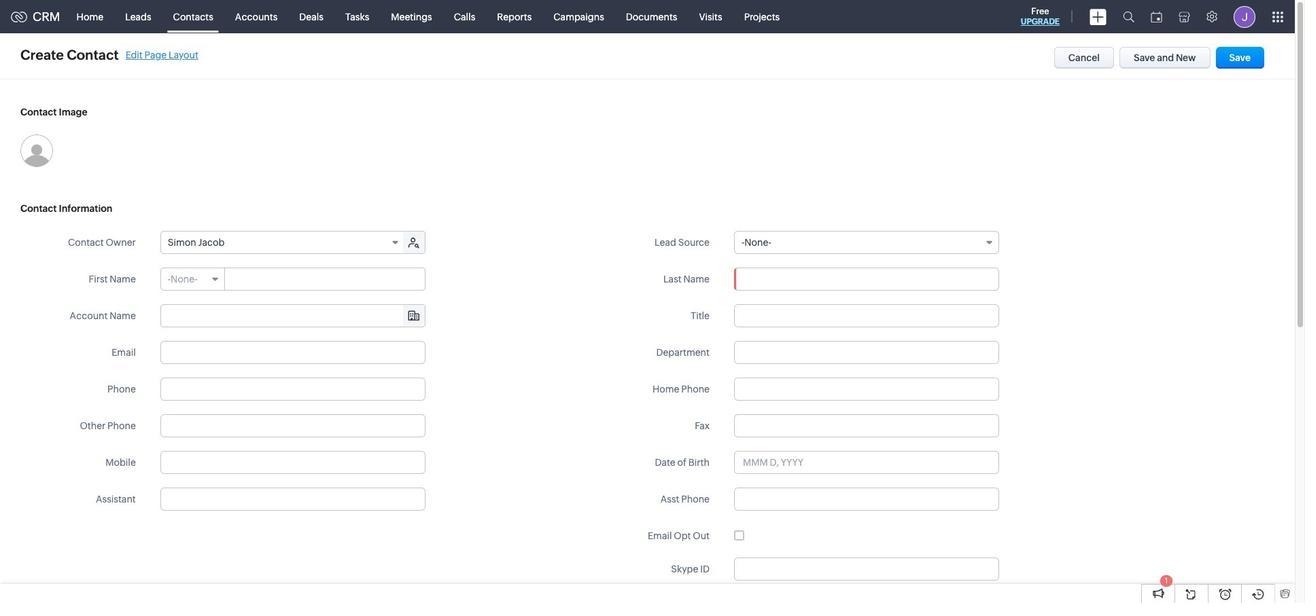 Task type: describe. For each thing, give the bounding box(es) containing it.
search image
[[1123, 11, 1135, 22]]

MMM D, YYYY text field
[[734, 451, 999, 474]]



Task type: locate. For each thing, give the bounding box(es) containing it.
logo image
[[11, 11, 27, 22]]

calendar image
[[1151, 11, 1162, 22]]

None field
[[734, 231, 999, 254], [161, 232, 404, 254], [161, 269, 225, 290], [161, 305, 425, 327], [734, 231, 999, 254], [161, 232, 404, 254], [161, 269, 225, 290], [161, 305, 425, 327]]

image image
[[20, 135, 53, 167]]

profile element
[[1226, 0, 1264, 33]]

search element
[[1115, 0, 1143, 33]]

profile image
[[1234, 6, 1256, 28]]

None text field
[[734, 268, 999, 291], [226, 269, 425, 290], [161, 305, 425, 327], [734, 341, 999, 364], [160, 378, 425, 401], [160, 488, 425, 511], [734, 488, 999, 511], [734, 558, 999, 581], [734, 268, 999, 291], [226, 269, 425, 290], [161, 305, 425, 327], [734, 341, 999, 364], [160, 378, 425, 401], [160, 488, 425, 511], [734, 488, 999, 511], [734, 558, 999, 581]]

create menu element
[[1082, 0, 1115, 33]]

None text field
[[734, 305, 999, 328], [160, 341, 425, 364], [734, 378, 999, 401], [160, 415, 425, 438], [734, 415, 999, 438], [160, 451, 425, 474], [734, 305, 999, 328], [160, 341, 425, 364], [734, 378, 999, 401], [160, 415, 425, 438], [734, 415, 999, 438], [160, 451, 425, 474]]

create menu image
[[1090, 8, 1107, 25]]



Task type: vqa. For each thing, say whether or not it's contained in the screenshot.
PROFILE element
yes



